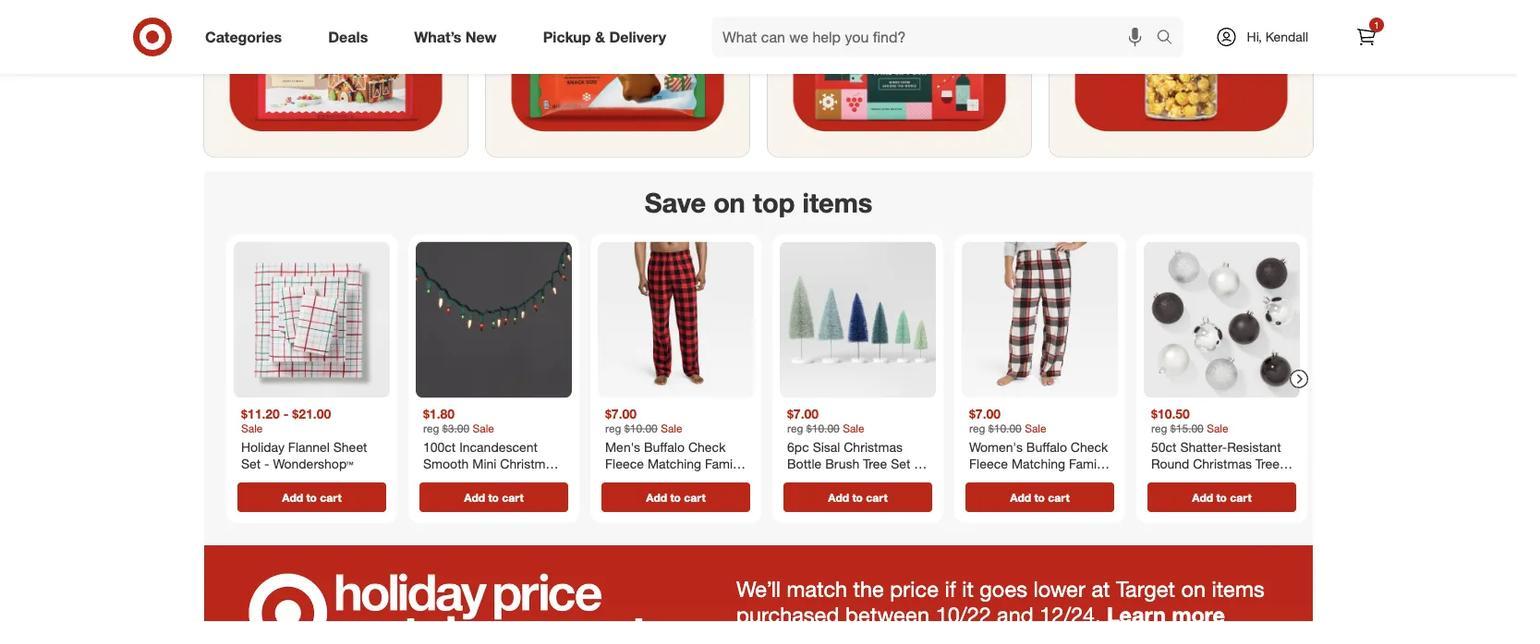 Task type: locate. For each thing, give the bounding box(es) containing it.
$21.00
[[292, 405, 331, 421]]

- left $21.00
[[284, 405, 289, 421]]

1 vertical spatial on
[[1182, 575, 1206, 602]]

2 $10.00 from the left
[[807, 421, 840, 435]]

5 to from the left
[[1035, 490, 1045, 504]]

hi,
[[1247, 29, 1262, 45]]

deals link
[[313, 17, 391, 57]]

sheet
[[333, 439, 367, 455]]

add to cart for 50ct shatter-resistant round christmas tree ornament set - wondershop™ image
[[1193, 490, 1252, 504]]

$7.00 reg $10.00 sale 6pc sisal christmas bottle brush tree set - wondershop™
[[787, 405, 919, 488]]

$11.20
[[241, 405, 280, 421]]

$3.00
[[443, 421, 470, 435]]

at
[[1092, 575, 1110, 602]]

0 vertical spatial on
[[714, 186, 746, 219]]

2 $7.00 reg $10.00 sale from the left
[[970, 405, 1047, 435]]

2 cart from the left
[[502, 490, 524, 504]]

1 horizontal spatial $10.00
[[807, 421, 840, 435]]

0 horizontal spatial $10.00
[[625, 421, 658, 435]]

What can we help you find? suggestions appear below search field
[[712, 17, 1161, 57]]

add to cart button
[[238, 482, 386, 512], [420, 482, 568, 512], [602, 482, 750, 512], [784, 482, 933, 512], [966, 482, 1115, 512], [1148, 482, 1297, 512]]

0 horizontal spatial items
[[803, 186, 873, 219]]

1 cart from the left
[[320, 490, 342, 504]]

6 sale from the left
[[1207, 421, 1229, 435]]

2 add to cart from the left
[[464, 490, 524, 504]]

sale for 50ct shatter-resistant round christmas tree ornament set - wondershop™ image
[[1207, 421, 1229, 435]]

5 reg from the left
[[1152, 421, 1168, 435]]

save
[[645, 186, 706, 219]]

6 cart from the left
[[1230, 490, 1252, 504]]

cart for add to cart button associated with 100ct incandescent smooth mini christmas string lights red/green/white with green wire - wondershop™ image at left
[[502, 490, 524, 504]]

1 link
[[1347, 17, 1387, 57]]

4 cart from the left
[[866, 490, 888, 504]]

the
[[854, 575, 884, 602]]

3 cart from the left
[[684, 490, 706, 504]]

if
[[945, 575, 956, 602]]

6 to from the left
[[1217, 490, 1227, 504]]

1 set from the left
[[241, 455, 261, 471]]

2 $7.00 from the left
[[787, 405, 819, 421]]

sale inside the $10.50 reg $15.00 sale
[[1207, 421, 1229, 435]]

wondershop™ down sisal
[[787, 471, 868, 488]]

reg for 50ct shatter-resistant round christmas tree ornament set - wondershop™ image
[[1152, 421, 1168, 435]]

2 horizontal spatial $10.00
[[989, 421, 1022, 435]]

add
[[282, 490, 303, 504], [464, 490, 485, 504], [646, 490, 667, 504], [828, 490, 849, 504], [1010, 490, 1032, 504], [1193, 490, 1214, 504]]

what's
[[414, 28, 462, 46]]

-
[[284, 405, 289, 421], [264, 455, 269, 471], [914, 455, 919, 471]]

3 sale from the left
[[661, 421, 683, 435]]

set inside $7.00 reg $10.00 sale 6pc sisal christmas bottle brush tree set - wondershop™
[[891, 455, 911, 471]]

1 horizontal spatial on
[[1182, 575, 1206, 602]]

0 vertical spatial items
[[803, 186, 873, 219]]

1 sale from the left
[[241, 421, 263, 435]]

purchased
[[737, 601, 840, 622]]

add to cart button for 50ct shatter-resistant round christmas tree ornament set - wondershop™ image
[[1148, 482, 1297, 512]]

cart for "6pc sisal christmas bottle brush tree set - wondershop™" image add to cart button
[[866, 490, 888, 504]]

2 set from the left
[[891, 455, 911, 471]]

reg for the 'women's buffalo check fleece matching family pajama pants - wondershop™ black' image
[[970, 421, 986, 435]]

2 to from the left
[[488, 490, 499, 504]]

wondershop™ down $21.00
[[273, 455, 354, 471]]

1 horizontal spatial wondershop™
[[787, 471, 868, 488]]

add for add to cart button for 50ct shatter-resistant round christmas tree ornament set - wondershop™ image
[[1193, 490, 1214, 504]]

$11.20 - $21.00 sale holiday flannel sheet set - wondershop™
[[241, 405, 367, 471]]

0 horizontal spatial -
[[264, 455, 269, 471]]

wondershop™ inside $11.20 - $21.00 sale holiday flannel sheet set - wondershop™
[[273, 455, 354, 471]]

sale inside $11.20 - $21.00 sale holiday flannel sheet set - wondershop™
[[241, 421, 263, 435]]

add to cart button for 100ct incandescent smooth mini christmas string lights red/green/white with green wire - wondershop™ image at left
[[420, 482, 568, 512]]

$7.00 inside $7.00 reg $10.00 sale 6pc sisal christmas bottle brush tree set - wondershop™
[[787, 405, 819, 421]]

3 $10.00 from the left
[[989, 421, 1022, 435]]

on inside we'll match the price if it goes lower at target on items purchased between 10/22 and 12/24.
[[1182, 575, 1206, 602]]

1 horizontal spatial $7.00
[[787, 405, 819, 421]]

reg inside the $1.80 reg $3.00 sale
[[423, 421, 439, 435]]

add to cart
[[282, 490, 342, 504], [464, 490, 524, 504], [646, 490, 706, 504], [828, 490, 888, 504], [1010, 490, 1070, 504], [1193, 490, 1252, 504]]

kendall
[[1266, 29, 1309, 45]]

$7.00 reg $10.00 sale for men's buffalo check fleece matching family pajama pants - wondershop™ red image
[[605, 405, 683, 435]]

sale inside the $1.80 reg $3.00 sale
[[473, 421, 494, 435]]

we'll match the price if it goes lower at target on items purchased between 10/22 and 12/24. link
[[204, 545, 1313, 622]]

4 reg from the left
[[970, 421, 986, 435]]

100ct incandescent smooth mini christmas string lights red/green/white with green wire - wondershop™ image
[[416, 242, 572, 398]]

1 $7.00 reg $10.00 sale from the left
[[605, 405, 683, 435]]

on right target
[[1182, 575, 1206, 602]]

3 to from the left
[[670, 490, 681, 504]]

on left top
[[714, 186, 746, 219]]

2 reg from the left
[[605, 421, 622, 435]]

match
[[787, 575, 848, 602]]

sale
[[241, 421, 263, 435], [473, 421, 494, 435], [661, 421, 683, 435], [843, 421, 865, 435], [1025, 421, 1047, 435], [1207, 421, 1229, 435]]

holiday
[[241, 439, 285, 455]]

1 $10.00 from the left
[[625, 421, 658, 435]]

it
[[962, 575, 974, 602]]

$10.00
[[625, 421, 658, 435], [807, 421, 840, 435], [989, 421, 1022, 435]]

add to cart button for men's buffalo check fleece matching family pajama pants - wondershop™ red image
[[602, 482, 750, 512]]

pickup
[[543, 28, 591, 46]]

4 to from the left
[[853, 490, 863, 504]]

set
[[241, 455, 261, 471], [891, 455, 911, 471]]

6 add to cart from the left
[[1193, 490, 1252, 504]]

$10.00 inside $7.00 reg $10.00 sale 6pc sisal christmas bottle brush tree set - wondershop™
[[807, 421, 840, 435]]

cart for add to cart button associated with men's buffalo check fleece matching family pajama pants - wondershop™ red image
[[684, 490, 706, 504]]

to for add to cart button associated with holiday flannel sheet set - wondershop™ image on the left of the page
[[306, 490, 317, 504]]

between
[[846, 601, 930, 622]]

delivery
[[609, 28, 666, 46]]

0 horizontal spatial $7.00 reg $10.00 sale
[[605, 405, 683, 435]]

6 add from the left
[[1193, 490, 1214, 504]]

hi, kendall
[[1247, 29, 1309, 45]]

flannel
[[288, 439, 330, 455]]

$7.00 for men's buffalo check fleece matching family pajama pants - wondershop™ red image
[[605, 405, 637, 421]]

target
[[1116, 575, 1176, 602]]

set right tree on the bottom
[[891, 455, 911, 471]]

0 horizontal spatial $7.00
[[605, 405, 637, 421]]

5 add to cart from the left
[[1010, 490, 1070, 504]]

4 sale from the left
[[843, 421, 865, 435]]

$7.00 reg $10.00 sale for the 'women's buffalo check fleece matching family pajama pants - wondershop™ black' image
[[970, 405, 1047, 435]]

2 horizontal spatial $7.00
[[970, 405, 1001, 421]]

5 add to cart button from the left
[[966, 482, 1115, 512]]

1 vertical spatial items
[[1212, 575, 1265, 602]]

4 add to cart button from the left
[[784, 482, 933, 512]]

5 add from the left
[[1010, 490, 1032, 504]]

cart
[[320, 490, 342, 504], [502, 490, 524, 504], [684, 490, 706, 504], [866, 490, 888, 504], [1048, 490, 1070, 504], [1230, 490, 1252, 504]]

new
[[466, 28, 497, 46]]

to
[[306, 490, 317, 504], [488, 490, 499, 504], [670, 490, 681, 504], [853, 490, 863, 504], [1035, 490, 1045, 504], [1217, 490, 1227, 504]]

3 add to cart button from the left
[[602, 482, 750, 512]]

$10.50 reg $15.00 sale
[[1152, 405, 1229, 435]]

4 add from the left
[[828, 490, 849, 504]]

5 sale from the left
[[1025, 421, 1047, 435]]

add to cart for the 'women's buffalo check fleece matching family pajama pants - wondershop™ black' image
[[1010, 490, 1070, 504]]

items
[[803, 186, 873, 219], [1212, 575, 1265, 602]]

- inside $7.00 reg $10.00 sale 6pc sisal christmas bottle brush tree set - wondershop™
[[914, 455, 919, 471]]

add for add to cart button associated with men's buffalo check fleece matching family pajama pants - wondershop™ red image
[[646, 490, 667, 504]]

search button
[[1148, 17, 1193, 61]]

1 horizontal spatial items
[[1212, 575, 1265, 602]]

3 reg from the left
[[787, 421, 804, 435]]

1 horizontal spatial set
[[891, 455, 911, 471]]

1 horizontal spatial $7.00 reg $10.00 sale
[[970, 405, 1047, 435]]

6pc sisal christmas bottle brush tree set - wondershop™ image
[[780, 242, 936, 398]]

$10.00 for the 'women's buffalo check fleece matching family pajama pants - wondershop™ black' image
[[989, 421, 1022, 435]]

to for add to cart button for 50ct shatter-resistant round christmas tree ornament set - wondershop™ image
[[1217, 490, 1227, 504]]

$7.00
[[605, 405, 637, 421], [787, 405, 819, 421], [970, 405, 1001, 421]]

2 sale from the left
[[473, 421, 494, 435]]

carousel region
[[204, 171, 1313, 545]]

reg
[[423, 421, 439, 435], [605, 421, 622, 435], [787, 421, 804, 435], [970, 421, 986, 435], [1152, 421, 1168, 435]]

$7.00 reg $10.00 sale
[[605, 405, 683, 435], [970, 405, 1047, 435]]

2 horizontal spatial -
[[914, 455, 919, 471]]

1 to from the left
[[306, 490, 317, 504]]

1 add to cart button from the left
[[238, 482, 386, 512]]

6 add to cart button from the left
[[1148, 482, 1297, 512]]

1
[[1375, 19, 1380, 31]]

to for "6pc sisal christmas bottle brush tree set - wondershop™" image add to cart button
[[853, 490, 863, 504]]

2 add from the left
[[464, 490, 485, 504]]

5 cart from the left
[[1048, 490, 1070, 504]]

0 horizontal spatial on
[[714, 186, 746, 219]]

set down $11.20
[[241, 455, 261, 471]]

brush
[[826, 455, 860, 471]]

10/22
[[936, 601, 991, 622]]

wondershop™
[[273, 455, 354, 471], [787, 471, 868, 488]]

reg inside the $10.50 reg $15.00 sale
[[1152, 421, 1168, 435]]

4 add to cart from the left
[[828, 490, 888, 504]]

to for add to cart button associated with 100ct incandescent smooth mini christmas string lights red/green/white with green wire - wondershop™ image at left
[[488, 490, 499, 504]]

add for the 'women's buffalo check fleece matching family pajama pants - wondershop™ black' image add to cart button
[[1010, 490, 1032, 504]]

categories link
[[189, 17, 305, 57]]

add to cart button for "6pc sisal christmas bottle brush tree set - wondershop™" image
[[784, 482, 933, 512]]

0 horizontal spatial set
[[241, 455, 261, 471]]

$1.80 reg $3.00 sale
[[423, 405, 494, 435]]

0 horizontal spatial wondershop™
[[273, 455, 354, 471]]

items inside carousel region
[[803, 186, 873, 219]]

- right tree on the bottom
[[914, 455, 919, 471]]

1 add to cart from the left
[[282, 490, 342, 504]]

on
[[714, 186, 746, 219], [1182, 575, 1206, 602]]

2 add to cart button from the left
[[420, 482, 568, 512]]

1 $7.00 from the left
[[605, 405, 637, 421]]

1 add from the left
[[282, 490, 303, 504]]

3 $7.00 from the left
[[970, 405, 1001, 421]]

- left flannel
[[264, 455, 269, 471]]

items inside we'll match the price if it goes lower at target on items purchased between 10/22 and 12/24.
[[1212, 575, 1265, 602]]

$7.00 for the 'women's buffalo check fleece matching family pajama pants - wondershop™ black' image
[[970, 405, 1001, 421]]

1 reg from the left
[[423, 421, 439, 435]]

and
[[997, 601, 1034, 622]]

3 add to cart from the left
[[646, 490, 706, 504]]

50ct shatter-resistant round christmas tree ornament set - wondershop™ image
[[1144, 242, 1300, 398]]

add to cart button for holiday flannel sheet set - wondershop™ image on the left of the page
[[238, 482, 386, 512]]

3 add from the left
[[646, 490, 667, 504]]



Task type: vqa. For each thing, say whether or not it's contained in the screenshot.
SHEET
yes



Task type: describe. For each thing, give the bounding box(es) containing it.
search
[[1148, 30, 1193, 48]]

cart for the 'women's buffalo check fleece matching family pajama pants - wondershop™ black' image add to cart button
[[1048, 490, 1070, 504]]

pickup & delivery link
[[527, 17, 690, 57]]

add to cart button for the 'women's buffalo check fleece matching family pajama pants - wondershop™ black' image
[[966, 482, 1115, 512]]

price
[[890, 575, 939, 602]]

add for add to cart button associated with holiday flannel sheet set - wondershop™ image on the left of the page
[[282, 490, 303, 504]]

$10.00 for men's buffalo check fleece matching family pajama pants - wondershop™ red image
[[625, 421, 658, 435]]

sale for the 'women's buffalo check fleece matching family pajama pants - wondershop™ black' image
[[1025, 421, 1047, 435]]

cart for add to cart button for 50ct shatter-resistant round christmas tree ornament set - wondershop™ image
[[1230, 490, 1252, 504]]

&
[[595, 28, 605, 46]]

sisal
[[813, 439, 840, 455]]

lower
[[1034, 575, 1086, 602]]

12/24.
[[1040, 601, 1101, 622]]

$1.80
[[423, 405, 455, 421]]

what's new
[[414, 28, 497, 46]]

sale for 100ct incandescent smooth mini christmas string lights red/green/white with green wire - wondershop™ image at left
[[473, 421, 494, 435]]

christmas
[[844, 439, 903, 455]]

holiday flannel sheet set - wondershop™ image
[[234, 242, 390, 398]]

bottle
[[787, 455, 822, 471]]

goes
[[980, 575, 1028, 602]]

pickup & delivery
[[543, 28, 666, 46]]

add to cart for 100ct incandescent smooth mini christmas string lights red/green/white with green wire - wondershop™ image at left
[[464, 490, 524, 504]]

add to cart for men's buffalo check fleece matching family pajama pants - wondershop™ red image
[[646, 490, 706, 504]]

$10.50
[[1152, 405, 1190, 421]]

to for the 'women's buffalo check fleece matching family pajama pants - wondershop™ black' image add to cart button
[[1035, 490, 1045, 504]]

target holiday price match guarantee image
[[204, 545, 1313, 622]]

6pc
[[787, 439, 809, 455]]

wondershop™ inside $7.00 reg $10.00 sale 6pc sisal christmas bottle brush tree set - wondershop™
[[787, 471, 868, 488]]

deals
[[328, 28, 368, 46]]

women's buffalo check fleece matching family pajama pants - wondershop™ black image
[[962, 242, 1118, 398]]

sale for men's buffalo check fleece matching family pajama pants - wondershop™ red image
[[661, 421, 683, 435]]

add for add to cart button associated with 100ct incandescent smooth mini christmas string lights red/green/white with green wire - wondershop™ image at left
[[464, 490, 485, 504]]

cart for add to cart button associated with holiday flannel sheet set - wondershop™ image on the left of the page
[[320, 490, 342, 504]]

on inside carousel region
[[714, 186, 746, 219]]

1 horizontal spatial -
[[284, 405, 289, 421]]

save on top items
[[645, 186, 873, 219]]

to for add to cart button associated with men's buffalo check fleece matching family pajama pants - wondershop™ red image
[[670, 490, 681, 504]]

we'll match the price if it goes lower at target on items purchased between 10/22 and 12/24.
[[737, 575, 1265, 622]]

reg for 100ct incandescent smooth mini christmas string lights red/green/white with green wire - wondershop™ image at left
[[423, 421, 439, 435]]

top
[[753, 186, 795, 219]]

categories
[[205, 28, 282, 46]]

$15.00
[[1171, 421, 1204, 435]]

we'll
[[737, 575, 781, 602]]

sale inside $7.00 reg $10.00 sale 6pc sisal christmas bottle brush tree set - wondershop™
[[843, 421, 865, 435]]

tree
[[863, 455, 888, 471]]

what's new link
[[399, 17, 520, 57]]

reg inside $7.00 reg $10.00 sale 6pc sisal christmas bottle brush tree set - wondershop™
[[787, 421, 804, 435]]

add to cart for holiday flannel sheet set - wondershop™ image on the left of the page
[[282, 490, 342, 504]]

add to cart for "6pc sisal christmas bottle brush tree set - wondershop™" image
[[828, 490, 888, 504]]

set inside $11.20 - $21.00 sale holiday flannel sheet set - wondershop™
[[241, 455, 261, 471]]

add for "6pc sisal christmas bottle brush tree set - wondershop™" image add to cart button
[[828, 490, 849, 504]]

men's buffalo check fleece matching family pajama pants - wondershop™ red image
[[598, 242, 754, 398]]

reg for men's buffalo check fleece matching family pajama pants - wondershop™ red image
[[605, 421, 622, 435]]



